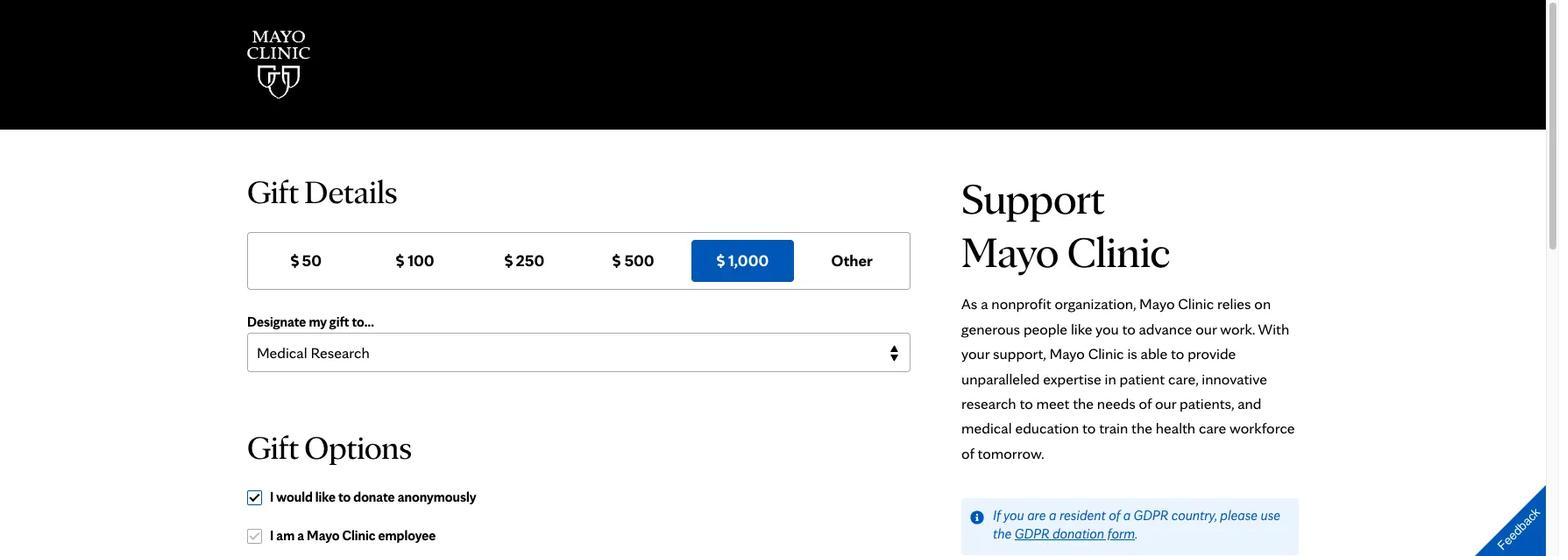 Task type: vqa. For each thing, say whether or not it's contained in the screenshot.
care
yes



Task type: locate. For each thing, give the bounding box(es) containing it.
3 dollar sign image from the left
[[505, 255, 512, 269]]

2 vertical spatial of
[[1109, 508, 1121, 524]]

1 vertical spatial the
[[1132, 419, 1153, 438]]

relies
[[1218, 295, 1251, 313]]

0 horizontal spatial of
[[962, 444, 975, 463]]

the inside if you are a resident of a gdpr country, please use the
[[993, 526, 1012, 543]]

of inside if you are a resident of a gdpr country, please use the
[[1109, 508, 1121, 524]]

am
[[276, 528, 295, 545]]

0 vertical spatial you
[[1096, 320, 1119, 338]]

1 horizontal spatial gdpr
[[1134, 508, 1169, 524]]

you right if
[[1004, 508, 1024, 524]]

a right as
[[981, 295, 988, 313]]

dollar sign image
[[613, 255, 621, 269], [717, 255, 725, 269]]

1 dollar sign image from the left
[[291, 255, 299, 269]]

care,
[[1168, 370, 1199, 388]]

0 vertical spatial i
[[270, 489, 274, 505]]

employee
[[378, 528, 436, 545]]

100
[[408, 251, 434, 271]]

clinic down i would like to donate anonymously
[[342, 528, 376, 545]]

1 vertical spatial our
[[1155, 395, 1177, 413]]

expertise
[[1043, 370, 1102, 388]]

if
[[993, 508, 1001, 524]]

gift details
[[247, 172, 398, 211]]

0 horizontal spatial dollar sign image
[[291, 255, 299, 269]]

i am a mayo clinic employee
[[270, 528, 436, 545]]

you inside if you are a resident of a gdpr country, please use the
[[1004, 508, 1024, 524]]

to left train
[[1083, 419, 1096, 438]]

dollar sign image
[[291, 255, 299, 269], [396, 255, 404, 269], [505, 255, 512, 269]]

1 horizontal spatial our
[[1196, 320, 1217, 338]]

1 horizontal spatial dollar sign image
[[396, 255, 404, 269]]

i
[[270, 489, 274, 505], [270, 528, 274, 545]]

2 vertical spatial mayo
[[307, 528, 340, 545]]

1,000
[[728, 251, 769, 271]]

care
[[1199, 419, 1227, 438]]

2 vertical spatial clinic
[[342, 528, 376, 545]]

my
[[309, 313, 327, 330]]

you
[[1096, 320, 1119, 338], [1004, 508, 1024, 524]]

1 vertical spatial gift
[[247, 428, 299, 467]]

our up provide
[[1196, 320, 1217, 338]]

mayo clinic logo image
[[247, 31, 310, 99]]

with
[[1258, 320, 1290, 338]]

needs
[[1097, 395, 1136, 413]]

2 dollar sign image from the left
[[717, 255, 725, 269]]

advance
[[1139, 320, 1193, 338]]

our
[[1196, 320, 1217, 338], [1155, 395, 1177, 413]]

info circle image
[[971, 511, 985, 525]]

2 dollar sign image from the left
[[396, 255, 404, 269]]

to left meet in the bottom right of the page
[[1020, 395, 1033, 413]]

0 horizontal spatial clinic
[[342, 528, 376, 545]]

a inside as a nonprofit organization, mayo clinic relies on generous people like you to advance our work. with your support, mayo clinic is able to provide unparalleled expertise in patient care, innovative research to meet the needs of our patients, and medical education to train the health care workforce of tomorrow.
[[981, 295, 988, 313]]

people
[[1024, 320, 1068, 338]]

1 horizontal spatial you
[[1096, 320, 1119, 338]]

patients,
[[1180, 395, 1235, 413]]

2 vertical spatial the
[[993, 526, 1012, 543]]

0 vertical spatial the
[[1073, 395, 1094, 413]]

1 dollar sign image from the left
[[613, 255, 621, 269]]

2 horizontal spatial the
[[1132, 419, 1153, 438]]

you down organization,
[[1096, 320, 1119, 338]]

2 horizontal spatial mayo
[[1140, 295, 1175, 313]]

2 gift from the top
[[247, 428, 299, 467]]

mayo up advance
[[1140, 295, 1175, 313]]

gdpr down the are
[[1015, 526, 1050, 543]]

0 vertical spatial like
[[1071, 320, 1093, 338]]

of up form
[[1109, 508, 1121, 524]]

2 horizontal spatial of
[[1139, 395, 1152, 413]]

gift up the would
[[247, 428, 299, 467]]

you inside as a nonprofit organization, mayo clinic relies on generous people like you to advance our work. with your support, mayo clinic is able to provide unparalleled expertise in patient care, innovative research to meet the needs of our patients, and medical education to train the health care workforce of tomorrow.
[[1096, 320, 1119, 338]]

is
[[1128, 345, 1138, 363]]

of down patient
[[1139, 395, 1152, 413]]

gift
[[329, 313, 349, 330]]

0 horizontal spatial you
[[1004, 508, 1024, 524]]

unparalleled
[[962, 370, 1040, 388]]

dollar sign image for 250
[[505, 255, 512, 269]]

clinic left relies
[[1178, 295, 1214, 313]]

250
[[516, 251, 545, 271]]

to
[[1122, 320, 1136, 338], [1171, 345, 1185, 363], [1020, 395, 1033, 413], [1083, 419, 1096, 438], [338, 489, 351, 505]]

mayo up expertise
[[1050, 345, 1085, 363]]

the
[[1073, 395, 1094, 413], [1132, 419, 1153, 438], [993, 526, 1012, 543]]

able
[[1141, 345, 1168, 363]]

i left am
[[270, 528, 274, 545]]

1 horizontal spatial the
[[1073, 395, 1094, 413]]

1 vertical spatial i
[[270, 528, 274, 545]]

1 vertical spatial like
[[315, 489, 336, 505]]

0 vertical spatial of
[[1139, 395, 1152, 413]]

0 horizontal spatial our
[[1155, 395, 1177, 413]]

dollar sign image for 500
[[613, 255, 621, 269]]

0 vertical spatial our
[[1196, 320, 1217, 338]]

in
[[1105, 370, 1117, 388]]

donation
[[1053, 526, 1105, 543]]

1 vertical spatial gdpr
[[1015, 526, 1050, 543]]

use
[[1261, 508, 1281, 524]]

gdpr inside if you are a resident of a gdpr country, please use the
[[1134, 508, 1169, 524]]

as
[[962, 295, 978, 313]]

clinic up 'in'
[[1088, 345, 1124, 363]]

1 horizontal spatial mayo
[[1050, 345, 1085, 363]]

nonprofit
[[992, 295, 1052, 313]]

0 horizontal spatial dollar sign image
[[613, 255, 621, 269]]

our up health
[[1155, 395, 1177, 413]]

of
[[1139, 395, 1152, 413], [962, 444, 975, 463], [1109, 508, 1121, 524]]

like
[[1071, 320, 1093, 338], [315, 489, 336, 505]]

like down organization,
[[1071, 320, 1093, 338]]

2 i from the top
[[270, 528, 274, 545]]

mayo
[[1140, 295, 1175, 313], [1050, 345, 1085, 363], [307, 528, 340, 545]]

500
[[625, 251, 655, 271]]

support,
[[993, 345, 1046, 363]]

1 horizontal spatial of
[[1109, 508, 1121, 524]]

a
[[981, 295, 988, 313], [1049, 508, 1057, 524], [1124, 508, 1131, 524], [297, 528, 304, 545]]

0 vertical spatial clinic
[[1178, 295, 1214, 313]]

0 vertical spatial gdpr
[[1134, 508, 1169, 524]]

gift for gift options
[[247, 428, 299, 467]]

dollar sign image left 100
[[396, 255, 404, 269]]

the right train
[[1132, 419, 1153, 438]]

details
[[305, 172, 398, 211]]

1 i from the top
[[270, 489, 274, 505]]

the down expertise
[[1073, 395, 1094, 413]]

1 horizontal spatial clinic
[[1088, 345, 1124, 363]]

dollar sign image left the 1,000
[[717, 255, 725, 269]]

dollar sign image left 500
[[613, 255, 621, 269]]

of down medical
[[962, 444, 975, 463]]

dollar sign image for 1,000
[[717, 255, 725, 269]]

1 horizontal spatial dollar sign image
[[717, 255, 725, 269]]

0 horizontal spatial gdpr
[[1015, 526, 1050, 543]]

like inside as a nonprofit organization, mayo clinic relies on generous people like you to advance our work. with your support, mayo clinic is able to provide unparalleled expertise in patient care, innovative research to meet the needs of our patients, and medical education to train the health care workforce of tomorrow.
[[1071, 320, 1093, 338]]

dollar sign image left the 250 at top left
[[505, 255, 512, 269]]

a right the are
[[1049, 508, 1057, 524]]

gdpr
[[1134, 508, 1169, 524], [1015, 526, 1050, 543]]

2 horizontal spatial dollar sign image
[[505, 255, 512, 269]]

would
[[276, 489, 313, 505]]

gift
[[247, 172, 299, 211], [247, 428, 299, 467]]

1 vertical spatial of
[[962, 444, 975, 463]]

dollar sign image left 50
[[291, 255, 299, 269]]

1 vertical spatial you
[[1004, 508, 1024, 524]]

support mayo clinic
[[962, 172, 1171, 278]]

the down if
[[993, 526, 1012, 543]]

1 gift from the top
[[247, 172, 299, 211]]

0 horizontal spatial like
[[315, 489, 336, 505]]

i left the would
[[270, 489, 274, 505]]

form
[[1108, 526, 1135, 543]]

0 horizontal spatial the
[[993, 526, 1012, 543]]

gdpr up .
[[1134, 508, 1169, 524]]

mayo right am
[[307, 528, 340, 545]]

like right the would
[[315, 489, 336, 505]]

gift left details at the top left
[[247, 172, 299, 211]]

1 horizontal spatial like
[[1071, 320, 1093, 338]]

provide
[[1188, 345, 1236, 363]]

0 horizontal spatial mayo
[[307, 528, 340, 545]]

0 vertical spatial gift
[[247, 172, 299, 211]]

clinic
[[1178, 295, 1214, 313], [1088, 345, 1124, 363], [342, 528, 376, 545]]



Task type: describe. For each thing, give the bounding box(es) containing it.
options
[[305, 428, 412, 467]]

donate
[[354, 489, 395, 505]]

anonymously
[[398, 489, 476, 505]]

if you are a resident of a gdpr country, please use the
[[993, 508, 1281, 543]]

research
[[962, 395, 1017, 413]]

designate my gift to...
[[247, 313, 374, 330]]

designate
[[247, 313, 306, 330]]

feedback
[[1495, 506, 1543, 554]]

health
[[1156, 419, 1196, 438]]

work.
[[1220, 320, 1255, 338]]

i for i am a mayo clinic employee
[[270, 528, 274, 545]]

workforce
[[1230, 419, 1295, 438]]

to left the donate
[[338, 489, 351, 505]]

i would like to donate anonymously
[[270, 489, 476, 505]]

to up is
[[1122, 320, 1136, 338]]

other
[[831, 251, 873, 271]]

to...
[[352, 313, 374, 330]]

50
[[302, 251, 322, 271]]

mayo clinic
[[962, 225, 1171, 278]]

train
[[1099, 419, 1128, 438]]

gdpr donation form .
[[1015, 526, 1138, 543]]

1 vertical spatial clinic
[[1088, 345, 1124, 363]]

feedback button
[[1461, 471, 1560, 557]]

gift options
[[247, 428, 412, 467]]

as a nonprofit organization, mayo clinic relies on generous people like you to advance our work. with your support, mayo clinic is able to provide unparalleled expertise in patient care, innovative research to meet the needs of our patients, and medical education to train the health care workforce of tomorrow.
[[962, 295, 1295, 463]]

and
[[1238, 395, 1262, 413]]

patient
[[1120, 370, 1165, 388]]

2 horizontal spatial clinic
[[1178, 295, 1214, 313]]

a up form
[[1124, 508, 1131, 524]]

generous
[[962, 320, 1020, 338]]

dollar sign image for 50
[[291, 255, 299, 269]]

gift for gift details
[[247, 172, 299, 211]]

please
[[1221, 508, 1258, 524]]

resident
[[1060, 508, 1106, 524]]

1 vertical spatial mayo
[[1050, 345, 1085, 363]]

are
[[1028, 508, 1046, 524]]

to right able
[[1171, 345, 1185, 363]]

dollar sign image for 100
[[396, 255, 404, 269]]

your
[[962, 345, 990, 363]]

organization,
[[1055, 295, 1136, 313]]

innovative
[[1202, 370, 1268, 388]]

country,
[[1172, 508, 1218, 524]]

i for i would like to donate anonymously
[[270, 489, 274, 505]]

on
[[1255, 295, 1271, 313]]

tomorrow.
[[978, 444, 1045, 463]]

meet
[[1037, 395, 1070, 413]]

.
[[1135, 526, 1138, 543]]

0 vertical spatial mayo
[[1140, 295, 1175, 313]]

gdpr donation form link
[[1015, 526, 1135, 543]]

medical
[[962, 419, 1012, 438]]

education
[[1015, 419, 1079, 438]]

a right am
[[297, 528, 304, 545]]

support
[[962, 172, 1105, 224]]



